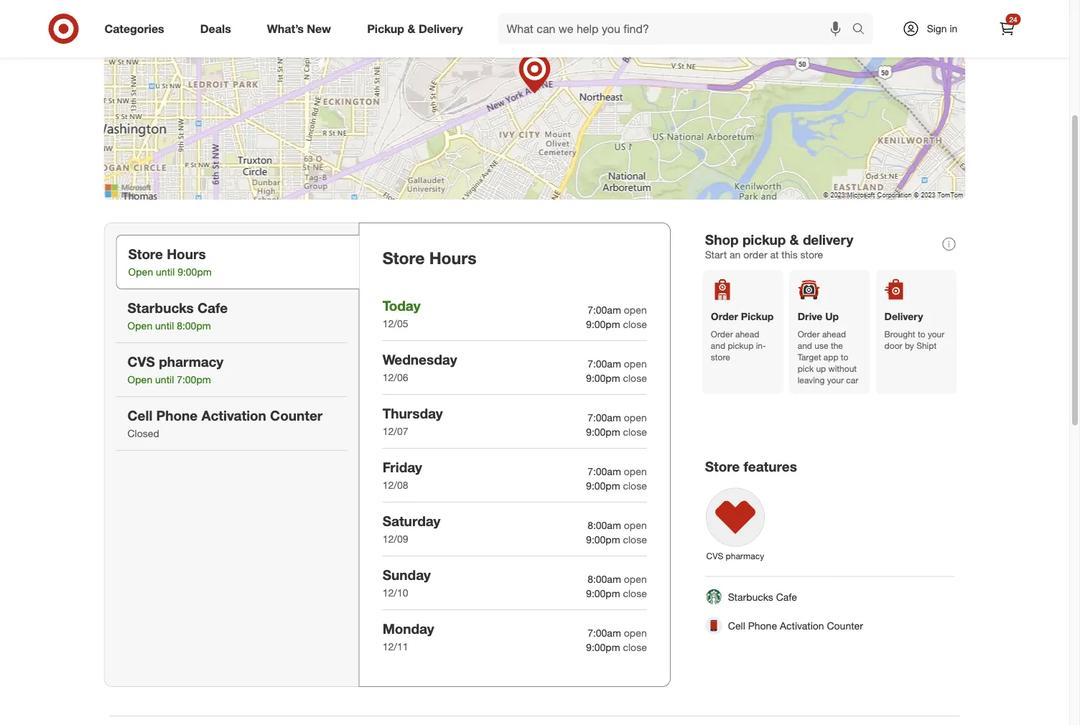 Task type: describe. For each thing, give the bounding box(es) containing it.
store for store hours
[[383, 248, 425, 268]]

at
[[771, 249, 779, 261]]

9:00pm inside store hours open until 9:00pm
[[178, 266, 212, 279]]

categories
[[105, 22, 164, 36]]

open for starbucks cafe
[[128, 320, 153, 333]]

by
[[906, 340, 915, 351]]

wednesday
[[383, 351, 457, 368]]

cvs pharmacy link
[[700, 482, 772, 565]]

delivery inside pickup & delivery link
[[419, 22, 463, 36]]

close for monday
[[623, 642, 647, 654]]

counter for cell phone activation counter
[[828, 620, 864, 632]]

store for store hours open until 9:00pm
[[128, 246, 163, 262]]

cvs for cvs pharmacy open until 7:00pm
[[128, 354, 155, 370]]

phone for cell phone activation counter closed
[[156, 408, 198, 424]]

wednesday 12/06
[[383, 351, 457, 384]]

cvs for cvs pharmacy
[[707, 551, 724, 562]]

0 horizontal spatial &
[[408, 22, 416, 36]]

friday
[[383, 459, 423, 476]]

your inside 'drive up order ahead and use the target app to pick up without leaving your car'
[[828, 375, 845, 386]]

7:00am for today
[[588, 304, 622, 317]]

thursday 12/07
[[383, 405, 443, 438]]

search
[[846, 23, 881, 37]]

12/06
[[383, 372, 409, 384]]

what's new
[[267, 22, 331, 36]]

close for today
[[623, 318, 647, 331]]

today 12/05
[[383, 297, 421, 330]]

what's new link
[[255, 13, 349, 45]]

deals
[[200, 22, 231, 36]]

target
[[798, 352, 822, 363]]

cell for cell phone activation counter
[[729, 620, 746, 632]]

until for cvs
[[155, 374, 174, 386]]

today
[[383, 297, 421, 314]]

shipt
[[917, 340, 937, 351]]

7:00am for wednesday
[[588, 358, 622, 370]]

8:00am for saturday
[[588, 520, 622, 532]]

delivery brought to your door by shipt
[[885, 311, 945, 351]]

shop pickup & delivery start an order at this store
[[706, 231, 854, 261]]

your inside delivery brought to your door by shipt
[[929, 329, 945, 340]]

shop
[[706, 231, 739, 248]]

What can we help you find? suggestions appear below search field
[[498, 13, 856, 45]]

starbucks for starbucks cafe
[[729, 591, 774, 604]]

monday
[[383, 621, 435, 637]]

door
[[885, 340, 903, 351]]

8:00am open 9:00pm close for sunday
[[587, 573, 647, 600]]

counter for cell phone activation counter closed
[[270, 408, 323, 424]]

to inside 'drive up order ahead and use the target app to pick up without leaving your car'
[[842, 352, 849, 363]]

closed
[[128, 428, 159, 440]]

search button
[[846, 13, 881, 47]]

without
[[829, 363, 858, 374]]

leaving
[[798, 375, 825, 386]]

activation for cell phone activation counter
[[781, 620, 825, 632]]

pharmacy for cvs pharmacy open until 7:00pm
[[159, 354, 224, 370]]

start
[[706, 249, 727, 261]]

cell phone activation counter
[[729, 620, 864, 632]]

sign
[[928, 22, 948, 35]]

up
[[817, 363, 827, 374]]

order for drive up
[[798, 329, 820, 340]]

7:00am for friday
[[588, 466, 622, 478]]

9:00pm for friday
[[587, 480, 621, 493]]

sunday
[[383, 567, 431, 584]]

store for store features
[[706, 459, 740, 475]]

thursday
[[383, 405, 443, 422]]

starbucks cafe
[[729, 591, 798, 604]]

monday 12/11
[[383, 621, 435, 654]]

new
[[307, 22, 331, 36]]

cafe for starbucks cafe
[[777, 591, 798, 604]]

7:00am open 9:00pm close for wednesday
[[587, 358, 647, 385]]

7:00am open 9:00pm close for thursday
[[587, 412, 647, 439]]

store inside shop pickup & delivery start an order at this store
[[801, 249, 824, 261]]

hours for store hours
[[430, 248, 477, 268]]

12/10
[[383, 587, 409, 600]]

sunday 12/10
[[383, 567, 431, 600]]

9:00pm for today
[[587, 318, 621, 331]]

the
[[831, 340, 844, 351]]

close for wednesday
[[623, 372, 647, 385]]

open for today
[[624, 304, 647, 317]]

store inside order pickup order ahead and pickup in- store
[[711, 352, 731, 363]]

sign in
[[928, 22, 958, 35]]



Task type: locate. For each thing, give the bounding box(es) containing it.
6 close from the top
[[623, 588, 647, 600]]

pickup
[[743, 231, 787, 248], [728, 340, 754, 351]]

and
[[711, 340, 726, 351], [798, 340, 813, 351]]

0 horizontal spatial cvs
[[128, 354, 155, 370]]

0 horizontal spatial pickup
[[367, 22, 405, 36]]

ahead inside order pickup order ahead and pickup in- store
[[736, 329, 760, 340]]

dc new york ave ne map image
[[104, 0, 966, 200]]

1 horizontal spatial and
[[798, 340, 813, 351]]

store inside store hours open until 9:00pm
[[128, 246, 163, 262]]

0 horizontal spatial store
[[711, 352, 731, 363]]

open left the 7:00pm
[[128, 374, 153, 386]]

24 link
[[992, 13, 1024, 45]]

0 vertical spatial until
[[156, 266, 175, 279]]

1 vertical spatial cafe
[[777, 591, 798, 604]]

1 horizontal spatial store
[[383, 248, 425, 268]]

0 horizontal spatial pharmacy
[[159, 354, 224, 370]]

store
[[801, 249, 824, 261], [711, 352, 731, 363]]

app
[[824, 352, 839, 363]]

6 open from the top
[[624, 573, 647, 586]]

1 7:00am open 9:00pm close from the top
[[587, 304, 647, 331]]

0 vertical spatial phone
[[156, 408, 198, 424]]

3 7:00am open 9:00pm close from the top
[[587, 412, 647, 439]]

cvs inside cvs pharmacy link
[[707, 551, 724, 562]]

until for starbucks
[[155, 320, 174, 333]]

2 ahead from the left
[[823, 329, 847, 340]]

to up shipt
[[919, 329, 926, 340]]

5 close from the top
[[623, 534, 647, 547]]

1 vertical spatial phone
[[749, 620, 778, 632]]

store features
[[706, 459, 798, 475]]

counter inside cell phone activation counter closed
[[270, 408, 323, 424]]

2 7:00am open 9:00pm close from the top
[[587, 358, 647, 385]]

starbucks up 8:00pm on the left top of the page
[[128, 300, 194, 316]]

ahead for pickup
[[736, 329, 760, 340]]

7:00am for monday
[[588, 627, 622, 640]]

1 vertical spatial pickup
[[728, 340, 754, 351]]

deals link
[[188, 13, 249, 45]]

1 close from the top
[[623, 318, 647, 331]]

4 close from the top
[[623, 480, 647, 493]]

open inside cvs pharmacy open until 7:00pm
[[128, 374, 153, 386]]

in
[[950, 22, 958, 35]]

0 vertical spatial pharmacy
[[159, 354, 224, 370]]

1 horizontal spatial to
[[919, 329, 926, 340]]

1 horizontal spatial &
[[790, 231, 800, 248]]

1 8:00am from the top
[[588, 520, 622, 532]]

7:00pm
[[177, 374, 211, 386]]

pickup & delivery
[[367, 22, 463, 36]]

1 7:00am from the top
[[588, 304, 622, 317]]

0 horizontal spatial cell
[[128, 408, 153, 424]]

pickup left the in-
[[728, 340, 754, 351]]

1 vertical spatial starbucks
[[729, 591, 774, 604]]

1 vertical spatial pickup
[[742, 311, 774, 323]]

9:00pm for sunday
[[587, 588, 621, 600]]

0 horizontal spatial to
[[842, 352, 849, 363]]

1 vertical spatial open
[[128, 320, 153, 333]]

to up without
[[842, 352, 849, 363]]

0 vertical spatial cafe
[[198, 300, 228, 316]]

1 horizontal spatial counter
[[828, 620, 864, 632]]

to inside delivery brought to your door by shipt
[[919, 329, 926, 340]]

close for sunday
[[623, 588, 647, 600]]

and for drive
[[798, 340, 813, 351]]

activation for cell phone activation counter closed
[[202, 408, 266, 424]]

and left the in-
[[711, 340, 726, 351]]

0 horizontal spatial hours
[[167, 246, 206, 262]]

1 vertical spatial counter
[[828, 620, 864, 632]]

your down without
[[828, 375, 845, 386]]

1 horizontal spatial delivery
[[885, 311, 924, 323]]

2 close from the top
[[623, 372, 647, 385]]

close for saturday
[[623, 534, 647, 547]]

ahead inside 'drive up order ahead and use the target app to pick up without leaving your car'
[[823, 329, 847, 340]]

store capabilities with hours, vertical tabs tab list
[[104, 223, 360, 688]]

7:00am open 9:00pm close
[[587, 304, 647, 331], [587, 358, 647, 385], [587, 412, 647, 439], [587, 466, 647, 493], [587, 627, 647, 654]]

3 7:00am from the top
[[588, 412, 622, 424]]

open for wednesday
[[624, 358, 647, 370]]

order pickup order ahead and pickup in- store
[[711, 311, 774, 363]]

4 7:00am open 9:00pm close from the top
[[587, 466, 647, 493]]

until left the 7:00pm
[[155, 374, 174, 386]]

until left 8:00pm on the left top of the page
[[155, 320, 174, 333]]

2 and from the left
[[798, 340, 813, 351]]

ahead up the
[[823, 329, 847, 340]]

until inside store hours open until 9:00pm
[[156, 266, 175, 279]]

order for order pickup
[[711, 329, 734, 340]]

1 horizontal spatial starbucks
[[729, 591, 774, 604]]

close for friday
[[623, 480, 647, 493]]

pickup inside order pickup order ahead and pickup in- store
[[742, 311, 774, 323]]

until
[[156, 266, 175, 279], [155, 320, 174, 333], [155, 374, 174, 386]]

cafe inside 'starbucks cafe open until 8:00pm'
[[198, 300, 228, 316]]

car
[[847, 375, 859, 386]]

cafe for starbucks cafe open until 8:00pm
[[198, 300, 228, 316]]

1 vertical spatial pharmacy
[[726, 551, 765, 562]]

starbucks inside 'starbucks cafe open until 8:00pm'
[[128, 300, 194, 316]]

pickup up order
[[743, 231, 787, 248]]

pickup inside order pickup order ahead and pickup in- store
[[728, 340, 754, 351]]

activation
[[202, 408, 266, 424], [781, 620, 825, 632]]

24
[[1010, 15, 1018, 24]]

your up shipt
[[929, 329, 945, 340]]

9:00pm for monday
[[587, 642, 621, 654]]

7 close from the top
[[623, 642, 647, 654]]

0 vertical spatial 8:00am open 9:00pm close
[[587, 520, 647, 547]]

0 vertical spatial to
[[919, 329, 926, 340]]

phone up closed
[[156, 408, 198, 424]]

store hours open until 9:00pm
[[128, 246, 212, 279]]

1 horizontal spatial cvs
[[707, 551, 724, 562]]

9:00pm for wednesday
[[587, 372, 621, 385]]

2 vertical spatial until
[[155, 374, 174, 386]]

features
[[744, 459, 798, 475]]

12/11
[[383, 641, 409, 654]]

order inside 'drive up order ahead and use the target app to pick up without leaving your car'
[[798, 329, 820, 340]]

1 8:00am open 9:00pm close from the top
[[587, 520, 647, 547]]

7:00am open 9:00pm close for friday
[[587, 466, 647, 493]]

drive
[[798, 311, 823, 323]]

0 horizontal spatial ahead
[[736, 329, 760, 340]]

in-
[[757, 340, 767, 351]]

phone for cell phone activation counter
[[749, 620, 778, 632]]

up
[[826, 311, 840, 323]]

1 horizontal spatial ahead
[[823, 329, 847, 340]]

open for cvs pharmacy
[[128, 374, 153, 386]]

open left 8:00pm on the left top of the page
[[128, 320, 153, 333]]

0 vertical spatial pickup
[[367, 22, 405, 36]]

phone inside cell phone activation counter closed
[[156, 408, 198, 424]]

0 vertical spatial cvs
[[128, 354, 155, 370]]

store
[[128, 246, 163, 262], [383, 248, 425, 268], [706, 459, 740, 475]]

cafe up 8:00pm on the left top of the page
[[198, 300, 228, 316]]

close for thursday
[[623, 426, 647, 439]]

until up 'starbucks cafe open until 8:00pm'
[[156, 266, 175, 279]]

open for monday
[[624, 627, 647, 640]]

2 vertical spatial open
[[128, 374, 153, 386]]

& inside shop pickup & delivery start an order at this store
[[790, 231, 800, 248]]

open
[[128, 266, 153, 279], [128, 320, 153, 333], [128, 374, 153, 386]]

ahead up the in-
[[736, 329, 760, 340]]

7:00am open 9:00pm close for today
[[587, 304, 647, 331]]

delivery
[[803, 231, 854, 248]]

0 vertical spatial open
[[128, 266, 153, 279]]

1 vertical spatial your
[[828, 375, 845, 386]]

order
[[711, 311, 739, 323], [711, 329, 734, 340], [798, 329, 820, 340]]

friday 12/08
[[383, 459, 423, 492]]

open inside 'starbucks cafe open until 8:00pm'
[[128, 320, 153, 333]]

ahead for up
[[823, 329, 847, 340]]

to
[[919, 329, 926, 340], [842, 352, 849, 363]]

2 7:00am from the top
[[588, 358, 622, 370]]

4 7:00am from the top
[[588, 466, 622, 478]]

0 vertical spatial activation
[[202, 408, 266, 424]]

cvs pharmacy open until 7:00pm
[[128, 354, 224, 386]]

and for order
[[711, 340, 726, 351]]

activation down the 7:00pm
[[202, 408, 266, 424]]

phone
[[156, 408, 198, 424], [749, 620, 778, 632]]

8:00pm
[[177, 320, 211, 333]]

5 open from the top
[[624, 520, 647, 532]]

7:00am open 9:00pm close for monday
[[587, 627, 647, 654]]

2 8:00am from the top
[[588, 573, 622, 586]]

until inside cvs pharmacy open until 7:00pm
[[155, 374, 174, 386]]

7 open from the top
[[624, 627, 647, 640]]

1 open from the top
[[624, 304, 647, 317]]

store left features
[[706, 459, 740, 475]]

close
[[623, 318, 647, 331], [623, 372, 647, 385], [623, 426, 647, 439], [623, 480, 647, 493], [623, 534, 647, 547], [623, 588, 647, 600], [623, 642, 647, 654]]

1 horizontal spatial activation
[[781, 620, 825, 632]]

drive up order ahead and use the target app to pick up without leaving your car
[[798, 311, 859, 386]]

starbucks
[[128, 300, 194, 316], [729, 591, 774, 604]]

2 8:00am open 9:00pm close from the top
[[587, 573, 647, 600]]

activation down starbucks cafe
[[781, 620, 825, 632]]

open for store hours
[[128, 266, 153, 279]]

and inside order pickup order ahead and pickup in- store
[[711, 340, 726, 351]]

pickup & delivery link
[[355, 13, 481, 45]]

cell inside cell phone activation counter closed
[[128, 408, 153, 424]]

0 horizontal spatial starbucks
[[128, 300, 194, 316]]

starbucks down cvs pharmacy
[[729, 591, 774, 604]]

use
[[815, 340, 829, 351]]

0 horizontal spatial store
[[128, 246, 163, 262]]

open
[[624, 304, 647, 317], [624, 358, 647, 370], [624, 412, 647, 424], [624, 466, 647, 478], [624, 520, 647, 532], [624, 573, 647, 586], [624, 627, 647, 640]]

1 vertical spatial delivery
[[885, 311, 924, 323]]

0 horizontal spatial your
[[828, 375, 845, 386]]

2 horizontal spatial store
[[706, 459, 740, 475]]

cafe up cell phone activation counter
[[777, 591, 798, 604]]

cell phone activation counter closed
[[128, 408, 323, 440]]

1 horizontal spatial pharmacy
[[726, 551, 765, 562]]

0 horizontal spatial delivery
[[419, 22, 463, 36]]

cvs pharmacy
[[707, 551, 765, 562]]

0 vertical spatial 8:00am
[[588, 520, 622, 532]]

pharmacy up the 7:00pm
[[159, 354, 224, 370]]

1 horizontal spatial cafe
[[777, 591, 798, 604]]

0 vertical spatial your
[[929, 329, 945, 340]]

5 7:00am from the top
[[588, 627, 622, 640]]

12/08
[[383, 479, 409, 492]]

9:00pm for saturday
[[587, 534, 621, 547]]

12/07
[[383, 426, 409, 438]]

what's
[[267, 22, 304, 36]]

order
[[744, 249, 768, 261]]

cvs inside cvs pharmacy open until 7:00pm
[[128, 354, 155, 370]]

1 vertical spatial activation
[[781, 620, 825, 632]]

open for thursday
[[624, 412, 647, 424]]

and inside 'drive up order ahead and use the target app to pick up without leaving your car'
[[798, 340, 813, 351]]

12/05
[[383, 318, 409, 330]]

0 vertical spatial counter
[[270, 408, 323, 424]]

0 horizontal spatial activation
[[202, 408, 266, 424]]

open for friday
[[624, 466, 647, 478]]

9:00pm for thursday
[[587, 426, 621, 439]]

7:00am for thursday
[[588, 412, 622, 424]]

1 horizontal spatial hours
[[430, 248, 477, 268]]

0 vertical spatial delivery
[[419, 22, 463, 36]]

pickup inside shop pickup & delivery start an order at this store
[[743, 231, 787, 248]]

cell up closed
[[128, 408, 153, 424]]

store hours
[[383, 248, 477, 268]]

4 open from the top
[[624, 466, 647, 478]]

&
[[408, 22, 416, 36], [790, 231, 800, 248]]

hours for store hours open until 9:00pm
[[167, 246, 206, 262]]

sign in link
[[891, 13, 981, 45]]

phone down starbucks cafe
[[749, 620, 778, 632]]

pickup up the in-
[[742, 311, 774, 323]]

1 vertical spatial until
[[155, 320, 174, 333]]

counter
[[270, 408, 323, 424], [828, 620, 864, 632]]

delivery inside delivery brought to your door by shipt
[[885, 311, 924, 323]]

your
[[929, 329, 945, 340], [828, 375, 845, 386]]

3 close from the top
[[623, 426, 647, 439]]

1 ahead from the left
[[736, 329, 760, 340]]

3 open from the top
[[624, 412, 647, 424]]

1 vertical spatial cvs
[[707, 551, 724, 562]]

store up "today"
[[383, 248, 425, 268]]

0 horizontal spatial cafe
[[198, 300, 228, 316]]

0 vertical spatial pickup
[[743, 231, 787, 248]]

0 horizontal spatial counter
[[270, 408, 323, 424]]

until inside 'starbucks cafe open until 8:00pm'
[[155, 320, 174, 333]]

1 vertical spatial cell
[[729, 620, 746, 632]]

1 vertical spatial 8:00am
[[588, 573, 622, 586]]

12/09
[[383, 533, 409, 546]]

7:00am
[[588, 304, 622, 317], [588, 358, 622, 370], [588, 412, 622, 424], [588, 466, 622, 478], [588, 627, 622, 640]]

delivery
[[419, 22, 463, 36], [885, 311, 924, 323]]

open inside store hours open until 9:00pm
[[128, 266, 153, 279]]

pick
[[798, 363, 814, 374]]

brought
[[885, 329, 916, 340]]

store up 'starbucks cafe open until 8:00pm'
[[128, 246, 163, 262]]

5 7:00am open 9:00pm close from the top
[[587, 627, 647, 654]]

saturday 12/09
[[383, 513, 441, 546]]

1 horizontal spatial your
[[929, 329, 945, 340]]

cvs
[[128, 354, 155, 370], [707, 551, 724, 562]]

pharmacy for cvs pharmacy
[[726, 551, 765, 562]]

open for saturday
[[624, 520, 647, 532]]

1 horizontal spatial pickup
[[742, 311, 774, 323]]

pharmacy inside cvs pharmacy open until 7:00pm
[[159, 354, 224, 370]]

cafe
[[198, 300, 228, 316], [777, 591, 798, 604]]

1 horizontal spatial cell
[[729, 620, 746, 632]]

1 horizontal spatial store
[[801, 249, 824, 261]]

starbucks cafe open until 8:00pm
[[128, 300, 228, 333]]

cell for cell phone activation counter closed
[[128, 408, 153, 424]]

hours
[[167, 246, 206, 262], [430, 248, 477, 268]]

open for sunday
[[624, 573, 647, 586]]

2 open from the top
[[624, 358, 647, 370]]

8:00am open 9:00pm close for saturday
[[587, 520, 647, 547]]

1 vertical spatial 8:00am open 9:00pm close
[[587, 573, 647, 600]]

pickup
[[367, 22, 405, 36], [742, 311, 774, 323]]

cell down starbucks cafe
[[729, 620, 746, 632]]

pharmacy
[[159, 354, 224, 370], [726, 551, 765, 562]]

1 vertical spatial &
[[790, 231, 800, 248]]

1 vertical spatial store
[[711, 352, 731, 363]]

activation inside cell phone activation counter closed
[[202, 408, 266, 424]]

pickup right new
[[367, 22, 405, 36]]

1 and from the left
[[711, 340, 726, 351]]

1 horizontal spatial phone
[[749, 620, 778, 632]]

starbucks for starbucks cafe open until 8:00pm
[[128, 300, 194, 316]]

0 vertical spatial store
[[801, 249, 824, 261]]

0 vertical spatial cell
[[128, 408, 153, 424]]

open up 'starbucks cafe open until 8:00pm'
[[128, 266, 153, 279]]

0 vertical spatial starbucks
[[128, 300, 194, 316]]

pharmacy up starbucks cafe
[[726, 551, 765, 562]]

ahead
[[736, 329, 760, 340], [823, 329, 847, 340]]

8:00am
[[588, 520, 622, 532], [588, 573, 622, 586]]

0 vertical spatial &
[[408, 22, 416, 36]]

1 vertical spatial to
[[842, 352, 849, 363]]

8:00am for sunday
[[588, 573, 622, 586]]

saturday
[[383, 513, 441, 530]]

this
[[782, 249, 798, 261]]

0 horizontal spatial and
[[711, 340, 726, 351]]

categories link
[[92, 13, 182, 45]]

0 horizontal spatial phone
[[156, 408, 198, 424]]

and up target
[[798, 340, 813, 351]]

until for store
[[156, 266, 175, 279]]

an
[[730, 249, 741, 261]]

8:00am open 9:00pm close
[[587, 520, 647, 547], [587, 573, 647, 600]]

hours inside store hours open until 9:00pm
[[167, 246, 206, 262]]



Task type: vqa. For each thing, say whether or not it's contained in the screenshot.
topmost Pickup
yes



